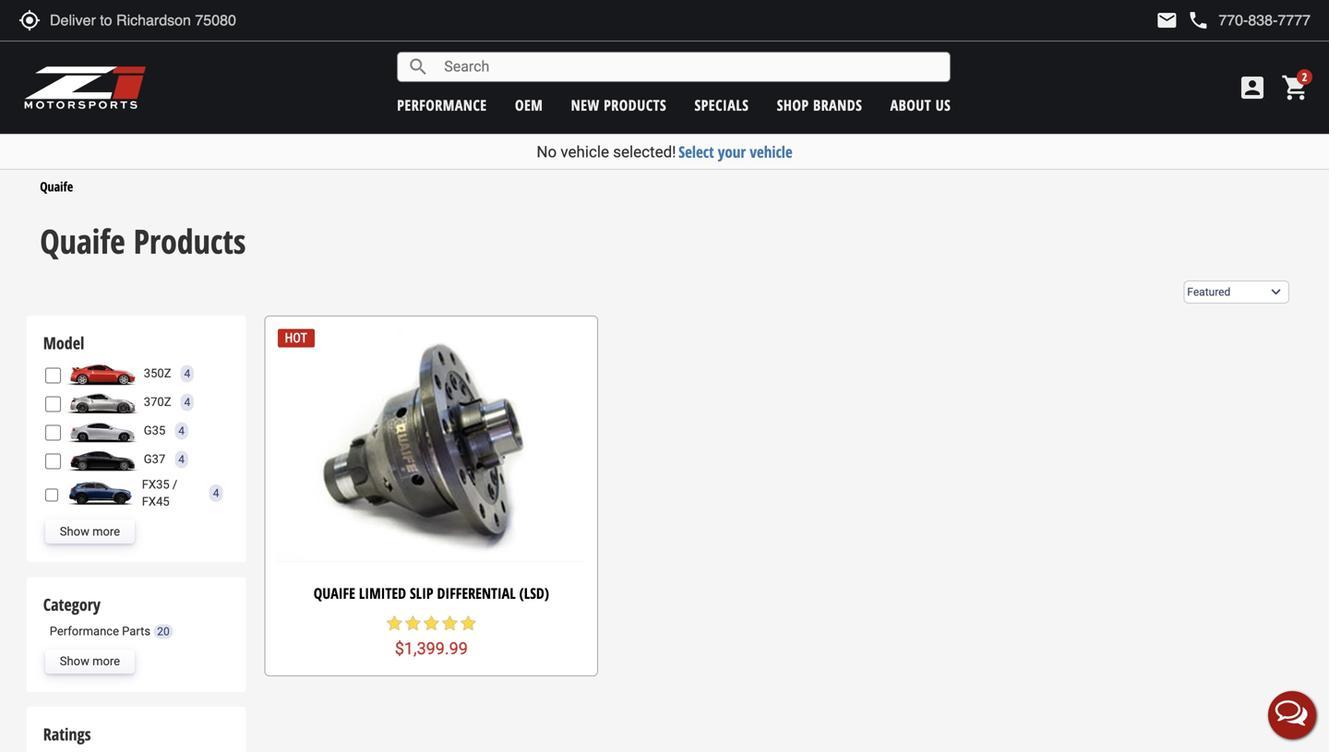 Task type: vqa. For each thing, say whether or not it's contained in the screenshot.
category performance parts 20 at the left bottom of page
yes



Task type: describe. For each thing, give the bounding box(es) containing it.
your
[[718, 141, 746, 162]]

350z
[[144, 367, 171, 380]]

differential
[[437, 583, 516, 603]]

2 star from the left
[[404, 614, 422, 633]]

show for model
[[60, 525, 89, 538]]

4 for g37
[[178, 453, 185, 466]]

3 star from the left
[[422, 614, 441, 633]]

my_location
[[18, 9, 41, 31]]

ratings
[[43, 723, 91, 746]]

category performance parts 20
[[43, 593, 170, 638]]

show for category
[[60, 654, 89, 668]]

new
[[571, 95, 600, 115]]

fx45
[[142, 495, 170, 509]]

show more button for model
[[45, 520, 135, 544]]

model
[[43, 332, 84, 355]]

phone link
[[1187, 9, 1311, 31]]

shop brands link
[[777, 95, 862, 115]]

about
[[890, 95, 931, 115]]

shopping_cart
[[1281, 73, 1311, 102]]

infiniti g37 coupe sedan convertible v36 cv36 hv36 skyline 2008 2009 2010 2011 2012 2013 3.7l vq37vhr z1 motorsports image
[[65, 448, 139, 472]]

performance
[[397, 95, 487, 115]]

mail phone
[[1156, 9, 1209, 31]]

1 star from the left
[[385, 614, 404, 633]]

about us link
[[890, 95, 951, 115]]

products
[[604, 95, 667, 115]]

brands
[[813, 95, 862, 115]]

new products link
[[571, 95, 667, 115]]

shop brands
[[777, 95, 862, 115]]

show more button for category
[[45, 650, 135, 674]]

shopping_cart link
[[1277, 73, 1311, 102]]

new products
[[571, 95, 667, 115]]

infiniti fx35 fx45 2003 2004 2005 2006 2007 2008 2009 2010 2011 2012 2013 vq35de vq35hr vk45de vk45dd z1 motorsports image
[[63, 481, 137, 505]]

performance
[[50, 625, 119, 638]]

no
[[537, 143, 557, 161]]

parts
[[122, 625, 150, 638]]

4 for 370z
[[184, 396, 190, 409]]

infiniti g35 coupe sedan v35 v36 skyline 2003 2004 2005 2006 2007 2008 3.5l vq35de revup rev up vq35hr z1 motorsports image
[[65, 419, 139, 443]]

quaife products
[[40, 218, 246, 263]]

fx35
[[142, 478, 170, 491]]

1 horizontal spatial vehicle
[[750, 141, 793, 162]]

20
[[157, 626, 170, 638]]

slip
[[410, 583, 433, 603]]

star star star star star $1,399.99
[[385, 614, 478, 659]]

4 for g35
[[178, 425, 185, 437]]

4 for fx35 / fx45
[[213, 487, 219, 500]]



Task type: locate. For each thing, give the bounding box(es) containing it.
4 right g37
[[178, 453, 185, 466]]

None checkbox
[[45, 396, 61, 412]]

show more button down infiniti fx35 fx45 2003 2004 2005 2006 2007 2008 2009 2010 2011 2012 2013 vq35de vq35hr vk45de vk45dd z1 motorsports image
[[45, 520, 135, 544]]

4 right /
[[213, 487, 219, 500]]

1 vertical spatial show
[[60, 654, 89, 668]]

0 vertical spatial show more
[[60, 525, 120, 538]]

4 for 350z
[[184, 367, 190, 380]]

4 right 'g35'
[[178, 425, 185, 437]]

1 show more from the top
[[60, 525, 120, 538]]

quaife for quaife limited slip differential (lsd)
[[314, 583, 355, 603]]

/
[[172, 478, 177, 491]]

show down performance
[[60, 654, 89, 668]]

show more button down performance
[[45, 650, 135, 674]]

0 vertical spatial quaife
[[40, 178, 73, 195]]

vehicle right no
[[561, 143, 609, 161]]

quaife link
[[40, 178, 73, 195]]

None checkbox
[[45, 368, 61, 383], [45, 425, 61, 441], [45, 454, 61, 469], [45, 487, 59, 503], [45, 368, 61, 383], [45, 425, 61, 441], [45, 454, 61, 469], [45, 487, 59, 503]]

more down infiniti fx35 fx45 2003 2004 2005 2006 2007 2008 2009 2010 2011 2012 2013 vq35de vq35hr vk45de vk45dd z1 motorsports image
[[92, 525, 120, 538]]

g35
[[144, 424, 165, 438]]

0 vertical spatial show
[[60, 525, 89, 538]]

specials
[[695, 95, 749, 115]]

0 vertical spatial more
[[92, 525, 120, 538]]

products
[[133, 218, 246, 263]]

vehicle inside "no vehicle selected! select your vehicle"
[[561, 143, 609, 161]]

more for category
[[92, 654, 120, 668]]

show more
[[60, 525, 120, 538], [60, 654, 120, 668]]

z1 motorsports logo image
[[23, 65, 147, 111]]

select your vehicle link
[[678, 141, 793, 162]]

1 vertical spatial show more
[[60, 654, 120, 668]]

show more for category
[[60, 654, 120, 668]]

no vehicle selected! select your vehicle
[[537, 141, 793, 162]]

show down infiniti fx35 fx45 2003 2004 2005 2006 2007 2008 2009 2010 2011 2012 2013 vq35de vq35hr vk45de vk45dd z1 motorsports image
[[60, 525, 89, 538]]

account_box link
[[1233, 73, 1272, 102]]

oem link
[[515, 95, 543, 115]]

1 show more button from the top
[[45, 520, 135, 544]]

selected!
[[613, 143, 676, 161]]

5 star from the left
[[459, 614, 478, 633]]

category
[[43, 593, 100, 616]]

1 show from the top
[[60, 525, 89, 538]]

1 vertical spatial more
[[92, 654, 120, 668]]

show
[[60, 525, 89, 538], [60, 654, 89, 668]]

quaife for the quaife link
[[40, 178, 73, 195]]

4 right '350z'
[[184, 367, 190, 380]]

quaife for quaife products
[[40, 218, 125, 263]]

vehicle right your
[[750, 141, 793, 162]]

1 vertical spatial show more button
[[45, 650, 135, 674]]

$1,399.99
[[395, 639, 468, 659]]

about us
[[890, 95, 951, 115]]

more down performance
[[92, 654, 120, 668]]

specials link
[[695, 95, 749, 115]]

show more button
[[45, 520, 135, 544], [45, 650, 135, 674]]

us
[[936, 95, 951, 115]]

star
[[385, 614, 404, 633], [404, 614, 422, 633], [422, 614, 441, 633], [441, 614, 459, 633], [459, 614, 478, 633]]

370z
[[144, 395, 171, 409]]

more
[[92, 525, 120, 538], [92, 654, 120, 668]]

(lsd)
[[519, 583, 549, 603]]

shop
[[777, 95, 809, 115]]

vehicle
[[750, 141, 793, 162], [561, 143, 609, 161]]

quaife limited slip differential (lsd)
[[314, 583, 549, 603]]

fx35 / fx45
[[142, 478, 177, 509]]

g37
[[144, 452, 165, 466]]

2 show more button from the top
[[45, 650, 135, 674]]

Search search field
[[429, 53, 950, 81]]

4 right 370z
[[184, 396, 190, 409]]

1 more from the top
[[92, 525, 120, 538]]

0 horizontal spatial vehicle
[[561, 143, 609, 161]]

search
[[407, 56, 429, 78]]

show more down performance
[[60, 654, 120, 668]]

quaife
[[40, 178, 73, 195], [40, 218, 125, 263], [314, 583, 355, 603]]

limited
[[359, 583, 406, 603]]

2 vertical spatial quaife
[[314, 583, 355, 603]]

performance link
[[397, 95, 487, 115]]

2 show more from the top
[[60, 654, 120, 668]]

0 vertical spatial show more button
[[45, 520, 135, 544]]

account_box
[[1238, 73, 1267, 102]]

mail link
[[1156, 9, 1178, 31]]

2 more from the top
[[92, 654, 120, 668]]

show more down infiniti fx35 fx45 2003 2004 2005 2006 2007 2008 2009 2010 2011 2012 2013 vq35de vq35hr vk45de vk45dd z1 motorsports image
[[60, 525, 120, 538]]

more for model
[[92, 525, 120, 538]]

select
[[678, 141, 714, 162]]

4
[[184, 367, 190, 380], [184, 396, 190, 409], [178, 425, 185, 437], [178, 453, 185, 466], [213, 487, 219, 500]]

show more for model
[[60, 525, 120, 538]]

phone
[[1187, 9, 1209, 31]]

mail
[[1156, 9, 1178, 31]]

nissan 350z z33 2003 2004 2005 2006 2007 2008 2009 vq35de 3.5l revup rev up vq35hr nismo z1 motorsports image
[[65, 362, 139, 386]]

2 show from the top
[[60, 654, 89, 668]]

oem
[[515, 95, 543, 115]]

nissan 370z z34 2009 2010 2011 2012 2013 2014 2015 2016 2017 2018 2019 3.7l vq37vhr vhr nismo z1 motorsports image
[[65, 390, 139, 414]]

4 star from the left
[[441, 614, 459, 633]]

1 vertical spatial quaife
[[40, 218, 125, 263]]



